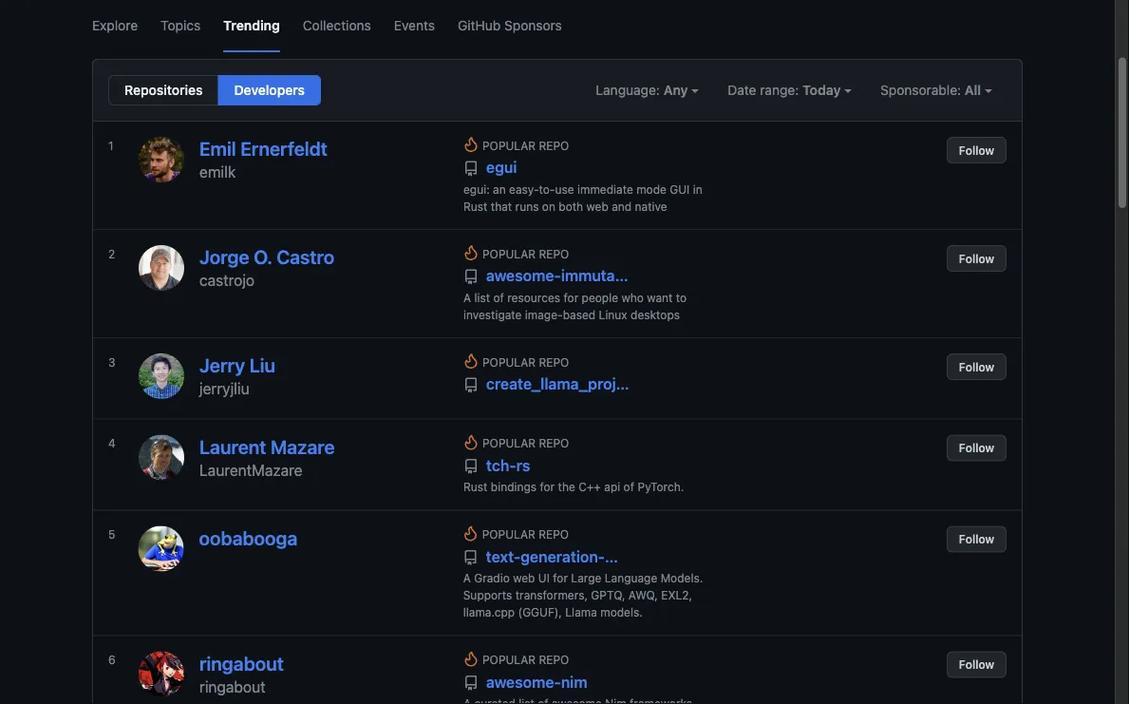 Task type: describe. For each thing, give the bounding box(es) containing it.
rust inside egui: an easy-to-use immediate mode gui in rust that runs on both web and native
[[464, 200, 488, 213]]

llama
[[566, 606, 597, 619]]

models.
[[661, 571, 703, 585]]

Follow emilk submit
[[947, 137, 1007, 163]]

github sponsors
[[458, 17, 562, 33]]

popular repo up the text-
[[482, 528, 569, 541]]

@emilk image
[[139, 137, 184, 182]]

today
[[803, 82, 841, 98]]

for for awesome-
[[564, 291, 579, 304]]

github sponsors link
[[458, 0, 562, 52]]

pytorch.
[[638, 480, 684, 494]]

rs
[[517, 456, 531, 474]]

mode
[[637, 182, 667, 196]]

repo for jerryjliu
[[539, 355, 569, 369]]

create_llama_projects
[[483, 375, 647, 393]]

1 vertical spatial of
[[624, 480, 635, 494]]

trending
[[223, 17, 280, 33]]

popular for laurent mazare
[[483, 437, 536, 450]]

rust bindings for the c++ api of pytorch.
[[464, 480, 684, 494]]

trending link
[[223, 0, 280, 52]]

for for text-
[[553, 571, 568, 585]]

Follow castrojo submit
[[947, 245, 1007, 272]]

castro
[[277, 246, 335, 268]]

runs
[[516, 200, 539, 213]]

awesome-nim link
[[464, 672, 588, 691]]

egui:
[[464, 182, 490, 196]]

llama.cpp
[[463, 606, 515, 619]]

repo image for jerry liu
[[464, 378, 479, 393]]

mazare
[[271, 435, 335, 457]]

text-generation-webui link
[[463, 547, 648, 566]]

tch-
[[486, 456, 517, 474]]

tch-rs
[[483, 456, 531, 474]]

bindings
[[491, 480, 537, 494]]

jerry
[[200, 354, 245, 376]]

repositories
[[124, 82, 203, 98]]

date
[[728, 82, 757, 98]]

topics
[[161, 17, 201, 33]]

who
[[622, 291, 644, 304]]

based
[[563, 308, 596, 321]]

oobabooga
[[199, 526, 298, 549]]

trending element
[[108, 75, 321, 105]]

3
[[108, 355, 115, 369]]

language:
[[596, 82, 660, 98]]

2 link
[[108, 245, 124, 323]]

6
[[108, 653, 116, 667]]

large
[[571, 571, 602, 585]]

5 repo from the top
[[539, 528, 569, 541]]

emil
[[200, 137, 236, 160]]

popular for jerry liu
[[483, 355, 536, 369]]

popular repo for laurent mazare
[[483, 437, 569, 450]]

Follow ringabout submit
[[947, 651, 1007, 678]]

emil ernerfeldt link
[[200, 137, 328, 160]]

popular repo for jerry liu
[[483, 355, 569, 369]]

awesome- for jorge o. castro
[[486, 267, 561, 285]]

@ringabout image
[[139, 651, 184, 697]]

gui
[[670, 182, 690, 196]]

api
[[605, 480, 621, 494]]

@laurentmazare image
[[139, 435, 184, 480]]

emil ernerfeldt emilk
[[200, 137, 328, 181]]

date range: today
[[728, 82, 845, 98]]

c++
[[579, 480, 601, 494]]

jorge o. castro link
[[200, 246, 335, 268]]

on
[[542, 200, 556, 213]]

exl2,
[[662, 589, 693, 602]]

2
[[108, 247, 115, 260]]

flame image for castro
[[464, 245, 479, 260]]

events link
[[394, 0, 435, 52]]

jerry liu link
[[200, 354, 275, 376]]

collections
[[303, 17, 371, 33]]

Follow oobabooga submit
[[947, 526, 1007, 552]]

popular for jorge o. castro
[[483, 247, 536, 260]]

flame image for laurentmazare
[[464, 435, 479, 450]]

@castrojo image
[[139, 245, 184, 291]]

awq,
[[629, 589, 658, 602]]

immediate
[[578, 182, 634, 196]]

webui
[[605, 547, 648, 565]]

want
[[647, 291, 673, 304]]

repo for emilk
[[539, 139, 569, 152]]

1 link
[[108, 137, 124, 215]]

ernerfeldt
[[241, 137, 328, 160]]

castrojo
[[200, 271, 255, 289]]

text-
[[486, 547, 521, 565]]

5
[[108, 528, 115, 541]]

(gguf),
[[518, 606, 562, 619]]

jerry liu jerryjliu
[[200, 354, 275, 398]]

laurentmazare link
[[200, 461, 303, 479]]

explore
[[92, 17, 138, 33]]

tch-rs link
[[464, 456, 531, 475]]

sponsorable:
[[881, 82, 962, 98]]

text-generation-webui
[[482, 547, 648, 565]]

immutable
[[561, 267, 637, 285]]

awesome-nim
[[483, 673, 588, 691]]

repo for laurentmazare
[[539, 437, 569, 450]]

repo image
[[464, 676, 479, 691]]



Task type: locate. For each thing, give the bounding box(es) containing it.
generation-
[[521, 547, 605, 565]]

2 repo from the top
[[539, 247, 569, 260]]

of right 'api'
[[624, 480, 635, 494]]

1 vertical spatial web
[[513, 571, 535, 585]]

flame image up tch-rs link
[[464, 435, 479, 450]]

1 repo from the top
[[539, 139, 569, 152]]

popular repo up awesome-immutable link
[[483, 247, 569, 260]]

topics link
[[161, 0, 201, 52]]

of
[[494, 291, 504, 304], [624, 480, 635, 494]]

flame image up gradio
[[463, 526, 479, 541]]

people
[[582, 291, 619, 304]]

@oobabooga image
[[138, 526, 184, 571]]

4 link
[[108, 435, 124, 495]]

a for text-generation-webui
[[463, 571, 471, 585]]

web down immediate
[[587, 200, 609, 213]]

ringabout
[[200, 652, 284, 674], [200, 677, 266, 695]]

flame image up repo image
[[464, 651, 479, 667]]

repo image
[[464, 161, 479, 176], [464, 269, 479, 285], [464, 378, 479, 393], [464, 459, 479, 474], [463, 550, 479, 565]]

1 vertical spatial ringabout link
[[200, 677, 266, 695]]

awesome- right repo image
[[486, 673, 561, 691]]

1 horizontal spatial web
[[587, 200, 609, 213]]

repo image inside awesome-immutable link
[[464, 269, 479, 285]]

1 awesome- from the top
[[486, 267, 561, 285]]

0 horizontal spatial web
[[513, 571, 535, 585]]

repo image for emil ernerfeldt
[[464, 161, 479, 176]]

web inside a gradio web ui for large language models. supports transformers, gptq, awq, exl2, llama.cpp (gguf), llama models.
[[513, 571, 535, 585]]

repo image left tch-
[[464, 459, 479, 474]]

0 horizontal spatial of
[[494, 291, 504, 304]]

all
[[965, 82, 982, 98]]

repo image inside create_llama_projects link
[[464, 378, 479, 393]]

in
[[693, 182, 703, 196]]

Follow jerryjliu submit
[[947, 353, 1007, 380]]

flame image for emilk
[[464, 137, 479, 152]]

emilk link
[[200, 163, 236, 181]]

flame image
[[464, 353, 479, 369]]

a
[[464, 291, 471, 304], [463, 571, 471, 585]]

repo up awesome-nim
[[539, 653, 569, 667]]

repo image up list
[[464, 269, 479, 285]]

github
[[458, 17, 501, 33]]

sponsors
[[505, 17, 562, 33]]

laurent mazare laurentmazare
[[200, 435, 335, 479]]

popular repo up rs
[[483, 437, 569, 450]]

a left list
[[464, 291, 471, 304]]

awesome- for ringabout
[[486, 673, 561, 691]]

and
[[612, 200, 632, 213]]

rust
[[464, 200, 488, 213], [464, 480, 488, 494]]

repo image for laurent mazare
[[464, 459, 479, 474]]

a inside a gradio web ui for large language models. supports transformers, gptq, awq, exl2, llama.cpp (gguf), llama models.
[[463, 571, 471, 585]]

0 vertical spatial of
[[494, 291, 504, 304]]

0 vertical spatial web
[[587, 200, 609, 213]]

popular right flame icon
[[483, 355, 536, 369]]

events
[[394, 17, 435, 33]]

emilk
[[200, 163, 236, 181]]

o.
[[254, 246, 272, 268]]

image-
[[525, 308, 563, 321]]

Follow LaurentMazare submit
[[947, 435, 1007, 461]]

a gradio web ui for large language models. supports transformers, gptq, awq, exl2, llama.cpp (gguf), llama models.
[[463, 571, 703, 619]]

jorge
[[200, 246, 249, 268]]

web inside egui: an easy-to-use immediate mode gui in rust that runs on both web and native
[[587, 200, 609, 213]]

2 ringabout link from the top
[[200, 677, 266, 695]]

list
[[475, 291, 490, 304]]

4
[[108, 437, 116, 450]]

6 repo from the top
[[539, 653, 569, 667]]

laurentmazare
[[200, 461, 303, 479]]

5 link
[[108, 526, 123, 621]]

1 vertical spatial a
[[463, 571, 471, 585]]

language: any
[[596, 82, 692, 98]]

repo image inside egui link
[[464, 161, 479, 176]]

desktops
[[631, 308, 680, 321]]

for inside a list of resources for people who want to investigate image-based linux desktops
[[564, 291, 579, 304]]

repo image up "egui:"
[[464, 161, 479, 176]]

repo image down flame icon
[[464, 378, 479, 393]]

ringabout ringabout
[[200, 652, 284, 695]]

for up 'based'
[[564, 291, 579, 304]]

ringabout inside ringabout ringabout
[[200, 677, 266, 695]]

linux
[[599, 308, 628, 321]]

1 rust from the top
[[464, 200, 488, 213]]

1 ringabout from the top
[[200, 652, 284, 674]]

repo up to-
[[539, 139, 569, 152]]

laurent
[[200, 435, 266, 457]]

popular up egui
[[483, 139, 536, 152]]

use
[[555, 182, 574, 196]]

repo image inside "text-generation-webui" link
[[463, 550, 479, 565]]

egui link
[[464, 158, 517, 177]]

popular for emil ernerfeldt
[[483, 139, 536, 152]]

that
[[491, 200, 512, 213]]

0 vertical spatial a
[[464, 291, 471, 304]]

awesome-immutable link
[[464, 266, 637, 285]]

supports
[[463, 589, 512, 602]]

0 vertical spatial rust
[[464, 200, 488, 213]]

jorge o. castro castrojo
[[200, 246, 335, 289]]

repo up "text-generation-webui" link
[[539, 528, 569, 541]]

a for awesome-immutable
[[464, 291, 471, 304]]

0 vertical spatial for
[[564, 291, 579, 304]]

collections link
[[303, 0, 371, 52]]

popular
[[483, 139, 536, 152], [483, 247, 536, 260], [483, 355, 536, 369], [483, 437, 536, 450], [482, 528, 536, 541], [483, 653, 536, 667]]

for right ui
[[553, 571, 568, 585]]

web
[[587, 200, 609, 213], [513, 571, 535, 585]]

popular repo
[[483, 139, 569, 152], [483, 247, 569, 260], [483, 355, 569, 369], [483, 437, 569, 450], [482, 528, 569, 541], [483, 653, 569, 667]]

repo up awesome-immutable link
[[539, 247, 569, 260]]

awesome- up resources
[[486, 267, 561, 285]]

popular repo for emil ernerfeldt
[[483, 139, 569, 152]]

range:
[[760, 82, 799, 98]]

repo image up gradio
[[463, 550, 479, 565]]

egui
[[483, 158, 517, 176]]

0 vertical spatial ringabout link
[[200, 652, 284, 674]]

4 repo from the top
[[539, 437, 569, 450]]

jerryjliu link
[[200, 380, 250, 398]]

castrojo link
[[200, 271, 255, 289]]

rust down "egui:"
[[464, 200, 488, 213]]

popular up tch-rs
[[483, 437, 536, 450]]

flame image up egui link
[[464, 137, 479, 152]]

ui
[[539, 571, 550, 585]]

gradio
[[474, 571, 510, 585]]

flame image
[[464, 137, 479, 152], [464, 245, 479, 260], [464, 435, 479, 450], [463, 526, 479, 541], [464, 651, 479, 667]]

an
[[493, 182, 506, 196]]

flame image up list
[[464, 245, 479, 260]]

popular repo up awesome-nim link
[[483, 653, 569, 667]]

1 vertical spatial rust
[[464, 480, 488, 494]]

@jerryjliu image
[[139, 353, 184, 399]]

popular up awesome-immutable link
[[483, 247, 536, 260]]

popular repo for jorge o. castro
[[483, 247, 569, 260]]

popular for ringabout
[[483, 653, 536, 667]]

2 awesome- from the top
[[486, 673, 561, 691]]

for inside a gradio web ui for large language models. supports transformers, gptq, awq, exl2, llama.cpp (gguf), llama models.
[[553, 571, 568, 585]]

resources
[[508, 291, 561, 304]]

egui: an easy-to-use immediate mode gui in rust that runs on both web and native
[[464, 182, 703, 213]]

language
[[605, 571, 658, 585]]

popular up the text-
[[482, 528, 536, 541]]

1 vertical spatial for
[[540, 480, 555, 494]]

repo image inside tch-rs link
[[464, 459, 479, 474]]

repo for castro
[[539, 247, 569, 260]]

both
[[559, 200, 584, 213]]

for left the
[[540, 480, 555, 494]]

easy-
[[509, 182, 539, 196]]

awesome-immutable
[[483, 267, 637, 285]]

jerryjliu
[[200, 380, 250, 398]]

sponsorable: all
[[881, 82, 982, 98]]

nim
[[561, 673, 588, 691]]

gptq,
[[591, 589, 626, 602]]

popular up awesome-nim link
[[483, 653, 536, 667]]

laurent mazare link
[[200, 435, 335, 457]]

of inside a list of resources for people who want to investigate image-based linux desktops
[[494, 291, 504, 304]]

repo up the
[[539, 437, 569, 450]]

liu
[[250, 354, 275, 376]]

of right list
[[494, 291, 504, 304]]

oobabooga link
[[199, 526, 298, 549]]

any
[[664, 82, 688, 98]]

1 ringabout link from the top
[[200, 652, 284, 674]]

transformers,
[[516, 589, 588, 602]]

repo up create_llama_projects link
[[539, 355, 569, 369]]

3 link
[[108, 353, 124, 404]]

web left ui
[[513, 571, 535, 585]]

1 horizontal spatial of
[[624, 480, 635, 494]]

1 vertical spatial awesome-
[[486, 673, 561, 691]]

a inside a list of resources for people who want to investigate image-based linux desktops
[[464, 291, 471, 304]]

0 vertical spatial ringabout
[[200, 652, 284, 674]]

popular repo for ringabout
[[483, 653, 569, 667]]

0 vertical spatial awesome-
[[486, 267, 561, 285]]

a left gradio
[[463, 571, 471, 585]]

2 vertical spatial for
[[553, 571, 568, 585]]

repo image for jorge o. castro
[[464, 269, 479, 285]]

1 vertical spatial ringabout
[[200, 677, 266, 695]]

popular repo up create_llama_projects link
[[483, 355, 569, 369]]

3 repo from the top
[[539, 355, 569, 369]]

rust down tch-rs link
[[464, 480, 488, 494]]

2 rust from the top
[[464, 480, 488, 494]]

2 ringabout from the top
[[200, 677, 266, 695]]

6 link
[[108, 651, 124, 704]]

popular repo up egui
[[483, 139, 569, 152]]



Task type: vqa. For each thing, say whether or not it's contained in the screenshot.
@javadev image
no



